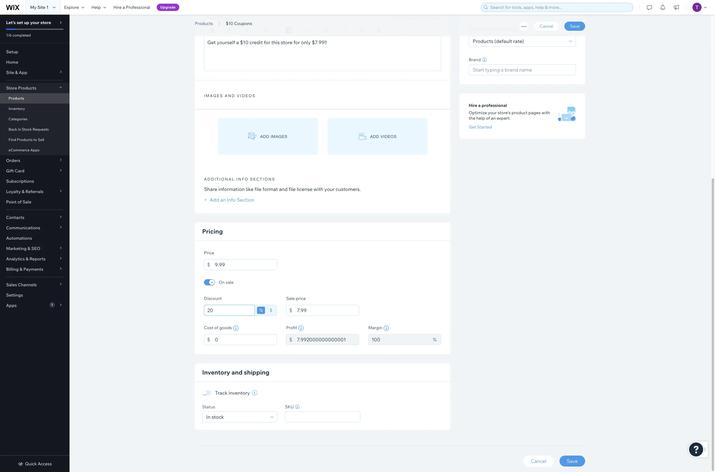 Task type: vqa. For each thing, say whether or not it's contained in the screenshot.
second ADD from right
yes



Task type: locate. For each thing, give the bounding box(es) containing it.
0 horizontal spatial hire
[[113, 5, 122, 10]]

2 add from the left
[[370, 134, 379, 139]]

and for videos
[[225, 93, 235, 98]]

0 vertical spatial sale
[[23, 200, 31, 205]]

add right videos icon
[[370, 134, 379, 139]]

0 vertical spatial your
[[30, 20, 39, 25]]

info tooltip image
[[298, 326, 304, 332], [384, 326, 389, 332]]

inventory and shipping
[[202, 369, 270, 377]]

info tooltip image
[[513, 27, 517, 31], [233, 326, 239, 332]]

0 vertical spatial site
[[37, 5, 45, 10]]

0 vertical spatial get
[[207, 39, 216, 45]]

and left videos
[[225, 93, 235, 98]]

0 vertical spatial apps
[[30, 148, 40, 153]]

1 horizontal spatial for
[[294, 39, 300, 45]]

0 horizontal spatial 1
[[46, 5, 48, 10]]

0 horizontal spatial with
[[314, 186, 323, 193]]

2 vertical spatial and
[[232, 369, 243, 377]]

site & app
[[6, 70, 27, 75]]

& inside 'billing & payments' dropdown button
[[20, 267, 22, 272]]

2 horizontal spatial a
[[479, 103, 481, 108]]

1 vertical spatial of
[[18, 200, 22, 205]]

1 vertical spatial sale
[[286, 296, 295, 302]]

1 right my
[[46, 5, 48, 10]]

inventory up "categories"
[[9, 106, 25, 111]]

$7.99!!
[[312, 39, 327, 45]]

sale
[[23, 200, 31, 205], [286, 296, 295, 302]]

None text field
[[215, 335, 277, 346], [297, 335, 359, 346], [215, 335, 277, 346], [297, 335, 359, 346]]

profit
[[286, 326, 297, 331]]

and right format
[[279, 186, 288, 193]]

your down professional
[[488, 110, 497, 116]]

1 horizontal spatial sale
[[286, 296, 295, 302]]

my
[[30, 5, 36, 10]]

1 vertical spatial your
[[488, 110, 497, 116]]

with right pages
[[542, 110, 550, 116]]

site right my
[[37, 5, 45, 10]]

apps
[[30, 148, 40, 153], [6, 303, 17, 309]]

2 vertical spatial your
[[325, 186, 335, 193]]

0 vertical spatial products link
[[192, 20, 216, 27]]

2 horizontal spatial of
[[486, 116, 490, 121]]

of
[[486, 116, 490, 121], [18, 200, 22, 205], [214, 326, 218, 331]]

products down description
[[195, 21, 213, 26]]

products link down the store products
[[0, 93, 70, 104]]

0 horizontal spatial of
[[18, 200, 22, 205]]

cancel button
[[534, 22, 559, 31], [524, 456, 554, 467]]

of right cost
[[214, 326, 218, 331]]

1 horizontal spatial %
[[433, 337, 437, 343]]

product tax group
[[469, 25, 511, 32]]

an left expert.
[[491, 116, 496, 121]]

inventory inside $10 coupons form
[[202, 369, 230, 377]]

margin
[[368, 326, 382, 331]]

info tooltip image right the goods
[[233, 326, 239, 332]]

false text field
[[204, 36, 442, 71]]

cancel for cancel "button" to the bottom
[[531, 459, 547, 465]]

2 info tooltip image from the left
[[384, 326, 389, 332]]

hire up optimize
[[469, 103, 478, 108]]

& left seo
[[28, 246, 30, 252]]

0 vertical spatial and
[[225, 93, 235, 98]]

coupons
[[217, 13, 264, 27], [234, 21, 252, 26]]

sale down "loyalty & referrals"
[[23, 200, 31, 205]]

and left 'shipping'
[[232, 369, 243, 377]]

0 horizontal spatial for
[[264, 39, 270, 45]]

& right loyalty
[[22, 189, 25, 195]]

of inside sidebar element
[[18, 200, 22, 205]]

your right up
[[30, 20, 39, 25]]

sidebar element
[[0, 15, 70, 473]]

sections
[[250, 177, 275, 182]]

0 vertical spatial hire
[[113, 5, 122, 10]]

& inside marketing & seo popup button
[[28, 246, 30, 252]]

help
[[477, 116, 485, 121]]

1 vertical spatial apps
[[6, 303, 17, 309]]

a left professional at the top left
[[123, 5, 125, 10]]

1 vertical spatial save
[[567, 459, 578, 465]]

None field
[[204, 412, 269, 423], [287, 412, 358, 423], [204, 412, 269, 423], [287, 412, 358, 423]]

info
[[227, 197, 236, 203]]

1 horizontal spatial inventory
[[202, 369, 230, 377]]

save
[[570, 23, 580, 29], [567, 459, 578, 465]]

store right this
[[281, 39, 293, 45]]

hire inside $10 coupons form
[[469, 103, 478, 108]]

videos icon image
[[359, 133, 367, 141]]

1 horizontal spatial with
[[542, 110, 550, 116]]

sell
[[38, 138, 44, 142]]

store products button
[[0, 83, 70, 93]]

store down my site 1
[[40, 20, 51, 25]]

1 file from the left
[[255, 186, 262, 193]]

0 horizontal spatial a
[[123, 5, 125, 10]]

0 horizontal spatial your
[[30, 20, 39, 25]]

professional
[[482, 103, 507, 108]]

optimize your store's product pages with the help of an expert.
[[469, 110, 550, 121]]

1 vertical spatial a
[[236, 39, 239, 45]]

of right point
[[18, 200, 22, 205]]

0 vertical spatial inventory
[[9, 106, 25, 111]]

description
[[204, 14, 230, 20]]

%
[[260, 308, 263, 314], [433, 337, 437, 343]]

& right "billing"
[[20, 267, 22, 272]]

products link inside $10 coupons form
[[192, 20, 216, 27]]

1 info tooltip image from the left
[[298, 326, 304, 332]]

site inside popup button
[[6, 70, 14, 75]]

gallery image
[[248, 133, 257, 141]]

your left "customers."
[[325, 186, 335, 193]]

& left reports
[[26, 257, 29, 262]]

gift card button
[[0, 166, 70, 176]]

2 for from the left
[[294, 39, 300, 45]]

inventory inside sidebar element
[[9, 106, 25, 111]]

site down home
[[6, 70, 14, 75]]

0 vertical spatial cancel
[[540, 23, 554, 29]]

1 horizontal spatial info tooltip image
[[384, 326, 389, 332]]

file right like
[[255, 186, 262, 193]]

products right store
[[18, 85, 36, 91]]

1 horizontal spatial hire
[[469, 103, 478, 108]]

1 vertical spatial 1
[[51, 303, 53, 307]]

this
[[272, 39, 280, 45]]

2 vertical spatial of
[[214, 326, 218, 331]]

hire right help button
[[113, 5, 122, 10]]

site
[[37, 5, 45, 10], [6, 70, 14, 75]]

Start typing a brand name field
[[471, 65, 574, 75]]

a
[[123, 5, 125, 10], [236, 39, 239, 45], [479, 103, 481, 108]]

1 inside sidebar element
[[51, 303, 53, 307]]

1 vertical spatial cancel
[[531, 459, 547, 465]]

of right help
[[486, 116, 490, 121]]

for left this
[[264, 39, 270, 45]]

0 vertical spatial a
[[123, 5, 125, 10]]

0 horizontal spatial get
[[207, 39, 216, 45]]

1 vertical spatial hire
[[469, 103, 478, 108]]

store inside the false text box
[[281, 39, 293, 45]]

an
[[491, 116, 496, 121], [220, 197, 226, 203]]

store's
[[498, 110, 511, 116]]

an left info
[[220, 197, 226, 203]]

payments
[[23, 267, 43, 272]]

1 horizontal spatial get
[[469, 124, 476, 130]]

1 horizontal spatial an
[[491, 116, 496, 121]]

1 horizontal spatial your
[[325, 186, 335, 193]]

0 vertical spatial with
[[542, 110, 550, 116]]

generate ai text button
[[394, 14, 442, 21]]

analytics & reports
[[6, 257, 46, 262]]

setup link
[[0, 47, 70, 57]]

0 horizontal spatial site
[[6, 70, 14, 75]]

0 horizontal spatial info tooltip image
[[233, 326, 239, 332]]

1 vertical spatial info tooltip image
[[233, 326, 239, 332]]

& inside "site & app" popup button
[[15, 70, 18, 75]]

1 vertical spatial with
[[314, 186, 323, 193]]

2 vertical spatial a
[[479, 103, 481, 108]]

1 horizontal spatial file
[[289, 186, 296, 193]]

1 horizontal spatial of
[[214, 326, 218, 331]]

1 vertical spatial store
[[281, 39, 293, 45]]

1 vertical spatial site
[[6, 70, 14, 75]]

cancel for top cancel "button"
[[540, 23, 554, 29]]

0 vertical spatial save button
[[565, 22, 585, 31]]

1 vertical spatial get
[[469, 124, 476, 130]]

marketing
[[6, 246, 27, 252]]

0 horizontal spatial add
[[260, 134, 269, 139]]

0 vertical spatial of
[[486, 116, 490, 121]]

with right license
[[314, 186, 323, 193]]

2 horizontal spatial $10
[[240, 39, 249, 45]]

1 vertical spatial cancel button
[[524, 456, 554, 467]]

goods
[[219, 326, 232, 331]]

products inside find products to sell link
[[17, 138, 33, 142]]

apps down find products to sell link
[[30, 148, 40, 153]]

1 horizontal spatial apps
[[30, 148, 40, 153]]

gift card
[[6, 168, 24, 174]]

0 horizontal spatial %
[[260, 308, 263, 314]]

& left app
[[15, 70, 18, 75]]

pages
[[529, 110, 541, 116]]

for left only
[[294, 39, 300, 45]]

0 horizontal spatial $10
[[195, 13, 214, 27]]

0 horizontal spatial info tooltip image
[[298, 326, 304, 332]]

of for cost of goods
[[214, 326, 218, 331]]

add
[[260, 134, 269, 139], [370, 134, 379, 139]]

up
[[24, 20, 29, 25]]

yourself
[[217, 39, 235, 45]]

2 file from the left
[[289, 186, 296, 193]]

1 add from the left
[[260, 134, 269, 139]]

products
[[195, 21, 213, 26], [473, 38, 494, 44], [18, 85, 36, 91], [9, 96, 24, 101], [17, 138, 33, 142]]

get left 'yourself'
[[207, 39, 216, 45]]

add right gallery icon
[[260, 134, 269, 139]]

images
[[204, 93, 223, 98]]

products link down description
[[192, 20, 216, 27]]

track inventory
[[215, 391, 250, 397]]

$10 inside the false text box
[[240, 39, 249, 45]]

hire
[[113, 5, 122, 10], [469, 103, 478, 108]]

$ text field
[[297, 305, 359, 316]]

info tooltip image right margin
[[384, 326, 389, 332]]

quick access
[[25, 462, 52, 467]]

get down the
[[469, 124, 476, 130]]

0 horizontal spatial sale
[[23, 200, 31, 205]]

find
[[9, 138, 16, 142]]

1 vertical spatial save button
[[560, 456, 585, 467]]

$10 coupons
[[195, 13, 264, 27], [226, 21, 252, 26]]

cancel
[[540, 23, 554, 29], [531, 459, 547, 465]]

0 horizontal spatial file
[[255, 186, 262, 193]]

1 horizontal spatial store
[[281, 39, 293, 45]]

add for add videos
[[370, 134, 379, 139]]

and for shipping
[[232, 369, 243, 377]]

your inside sidebar element
[[30, 20, 39, 25]]

categories
[[9, 117, 27, 121]]

inventory link
[[0, 104, 70, 114]]

1 horizontal spatial a
[[236, 39, 239, 45]]

the
[[469, 116, 476, 121]]

inventory for inventory
[[9, 106, 25, 111]]

file left license
[[289, 186, 296, 193]]

0 vertical spatial 1
[[46, 5, 48, 10]]

& inside loyalty & referrals popup button
[[22, 189, 25, 195]]

1 horizontal spatial products link
[[192, 20, 216, 27]]

apps down settings
[[6, 303, 17, 309]]

& for analytics
[[26, 257, 29, 262]]

info
[[236, 177, 249, 182]]

pricing
[[202, 228, 223, 236]]

0 vertical spatial save
[[570, 23, 580, 29]]

analytics & reports button
[[0, 254, 70, 264]]

loyalty & referrals button
[[0, 187, 70, 197]]

0 horizontal spatial products link
[[0, 93, 70, 104]]

0 horizontal spatial store
[[40, 20, 51, 25]]

save button
[[565, 22, 585, 31], [560, 456, 585, 467]]

a up optimize
[[479, 103, 481, 108]]

1 down settings 'link'
[[51, 303, 53, 307]]

info tooltip image right group
[[513, 27, 517, 31]]

products up ecommerce apps
[[17, 138, 33, 142]]

0 vertical spatial an
[[491, 116, 496, 121]]

products inside the store products dropdown button
[[18, 85, 36, 91]]

with
[[542, 110, 550, 116], [314, 186, 323, 193]]

1 vertical spatial and
[[279, 186, 288, 193]]

status
[[202, 405, 215, 410]]

1 vertical spatial %
[[433, 337, 437, 343]]

hire a professional
[[469, 103, 507, 108]]

text
[[432, 15, 442, 21]]

section
[[237, 197, 254, 203]]

0 vertical spatial store
[[40, 20, 51, 25]]

0 vertical spatial info tooltip image
[[513, 27, 517, 31]]

& inside analytics & reports dropdown button
[[26, 257, 29, 262]]

1 vertical spatial an
[[220, 197, 226, 203]]

1 vertical spatial inventory
[[202, 369, 230, 377]]

automations
[[6, 236, 32, 241]]

$10 coupons down description
[[226, 21, 252, 26]]

1 horizontal spatial 1
[[51, 303, 53, 307]]

add an info section
[[209, 197, 254, 203]]

None text field
[[215, 260, 277, 271], [204, 305, 255, 316], [368, 335, 430, 346], [215, 260, 277, 271], [204, 305, 255, 316], [368, 335, 430, 346]]

1 horizontal spatial add
[[370, 134, 379, 139]]

sale left price
[[286, 296, 295, 302]]

inventory
[[9, 106, 25, 111], [202, 369, 230, 377]]

& for billing
[[20, 267, 22, 272]]

product
[[512, 110, 528, 116]]

info tooltip image right profit
[[298, 326, 304, 332]]

inventory up track
[[202, 369, 230, 377]]

a right 'yourself'
[[236, 39, 239, 45]]

seo
[[31, 246, 40, 252]]

get inside the false text box
[[207, 39, 216, 45]]

sku
[[285, 405, 294, 410]]

0 horizontal spatial inventory
[[9, 106, 25, 111]]

my site 1
[[30, 5, 48, 10]]

2 horizontal spatial your
[[488, 110, 497, 116]]

1 vertical spatial products link
[[0, 93, 70, 104]]

contacts button
[[0, 213, 70, 223]]



Task type: describe. For each thing, give the bounding box(es) containing it.
sales channels
[[6, 282, 37, 288]]

save for the bottom the save button
[[567, 459, 578, 465]]

of for point of sale
[[18, 200, 22, 205]]

card
[[15, 168, 24, 174]]

analytics
[[6, 257, 25, 262]]

completed
[[12, 33, 31, 38]]

get started
[[469, 124, 492, 130]]

get yourself a $10 credit for this store for only $7.99!!
[[207, 39, 327, 45]]

your inside optimize your store's product pages with the help of an expert.
[[488, 110, 497, 116]]

share information like file format and file license with your customers.
[[204, 186, 361, 193]]

requests
[[33, 127, 49, 132]]

store inside sidebar element
[[40, 20, 51, 25]]

help
[[91, 5, 101, 10]]

price
[[296, 296, 306, 302]]

& for marketing
[[28, 246, 30, 252]]

& for loyalty
[[22, 189, 25, 195]]

only
[[301, 39, 311, 45]]

a for hire a professional
[[479, 103, 481, 108]]

1/6
[[6, 33, 12, 38]]

sale inside $10 coupons form
[[286, 296, 295, 302]]

back in stock requests
[[9, 127, 49, 132]]

optimize
[[469, 110, 487, 116]]

loyalty
[[6, 189, 21, 195]]

1 horizontal spatial info tooltip image
[[513, 27, 517, 31]]

track
[[215, 391, 228, 397]]

inventory for inventory and shipping
[[202, 369, 230, 377]]

started
[[477, 124, 492, 130]]

categories link
[[0, 114, 70, 124]]

get for get yourself a $10 credit for this store for only $7.99!!
[[207, 39, 216, 45]]

0 horizontal spatial apps
[[6, 303, 17, 309]]

settings link
[[0, 290, 70, 301]]

find products to sell
[[9, 138, 44, 142]]

help button
[[88, 0, 110, 15]]

info tooltip image for margin
[[384, 326, 389, 332]]

generate
[[404, 15, 425, 21]]

ai
[[426, 15, 431, 21]]

a for hire a professional
[[123, 5, 125, 10]]

1 for from the left
[[264, 39, 270, 45]]

0 vertical spatial %
[[260, 308, 263, 314]]

videos
[[381, 134, 397, 139]]

additional info sections
[[204, 177, 275, 182]]

products down the product
[[473, 38, 494, 44]]

credit
[[250, 39, 263, 45]]

brand
[[469, 57, 481, 63]]

1 horizontal spatial $10
[[226, 21, 233, 26]]

orders
[[6, 158, 20, 164]]

& for site
[[15, 70, 18, 75]]

point of sale
[[6, 200, 31, 205]]

hire for hire a professional
[[113, 5, 122, 10]]

coupons up credit
[[234, 21, 252, 26]]

add images
[[260, 134, 288, 139]]

let's
[[6, 20, 16, 25]]

on sale
[[219, 280, 234, 286]]

license
[[297, 186, 313, 193]]

quick access button
[[18, 462, 52, 467]]

back
[[9, 127, 17, 132]]

an inside optimize your store's product pages with the help of an expert.
[[491, 116, 496, 121]]

videos
[[237, 93, 256, 98]]

sale price
[[286, 296, 306, 302]]

1/6 completed
[[6, 33, 31, 38]]

set
[[17, 20, 23, 25]]

a inside text box
[[236, 39, 239, 45]]

coupons up 'yourself'
[[217, 13, 264, 27]]

ecommerce apps link
[[0, 145, 70, 156]]

cost of goods
[[204, 326, 232, 331]]

let's set up your store
[[6, 20, 51, 25]]

0 horizontal spatial an
[[220, 197, 226, 203]]

sales
[[6, 282, 17, 288]]

store
[[6, 85, 17, 91]]

reports
[[29, 257, 46, 262]]

communications button
[[0, 223, 70, 233]]

$10 coupons form
[[70, 0, 715, 473]]

save for the save button to the top
[[570, 23, 580, 29]]

with inside optimize your store's product pages with the help of an expert.
[[542, 110, 550, 116]]

back in stock requests link
[[0, 124, 70, 135]]

info tooltip image for profit
[[298, 326, 304, 332]]

professional
[[126, 5, 150, 10]]

billing
[[6, 267, 19, 272]]

home link
[[0, 57, 70, 67]]

products down store
[[9, 96, 24, 101]]

setup
[[6, 49, 18, 55]]

add an info section link
[[204, 197, 254, 203]]

referrals
[[25, 189, 44, 195]]

hire for hire a professional
[[469, 103, 478, 108]]

tax
[[488, 25, 495, 32]]

$10 coupons up 'yourself'
[[195, 13, 264, 27]]

Search for tools, apps, help & more... field
[[489, 3, 631, 12]]

add for add images
[[260, 134, 269, 139]]

add videos
[[370, 134, 397, 139]]

access
[[38, 462, 52, 467]]

add
[[210, 197, 219, 203]]

inventory
[[229, 391, 250, 397]]

billing & payments
[[6, 267, 43, 272]]

app
[[19, 70, 27, 75]]

of inside optimize your store's product pages with the help of an expert.
[[486, 116, 490, 121]]

settings
[[6, 293, 23, 298]]

0 vertical spatial cancel button
[[534, 22, 559, 31]]

ecommerce
[[9, 148, 30, 153]]

upgrade
[[160, 5, 176, 9]]

cost
[[204, 326, 213, 331]]

upgrade button
[[157, 4, 179, 11]]

quick
[[25, 462, 37, 467]]

stock
[[22, 127, 32, 132]]

like
[[246, 186, 254, 193]]

gift
[[6, 168, 14, 174]]

channels
[[18, 282, 37, 288]]

get for get started
[[469, 124, 476, 130]]

product
[[469, 25, 487, 32]]

sale inside sidebar element
[[23, 200, 31, 205]]

get started link
[[469, 124, 492, 130]]

shipping
[[244, 369, 270, 377]]

images
[[271, 134, 288, 139]]

find products to sell link
[[0, 135, 70, 145]]

billing & payments button
[[0, 264, 70, 275]]

sale
[[226, 280, 234, 286]]

1 horizontal spatial site
[[37, 5, 45, 10]]



